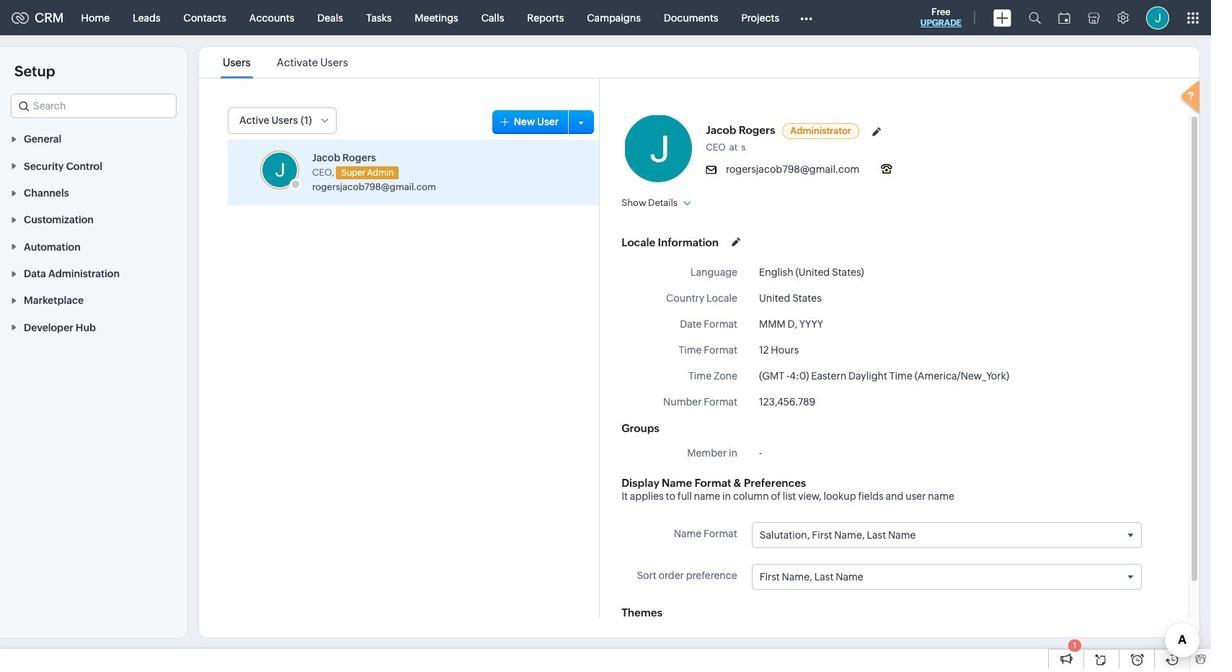 Task type: locate. For each thing, give the bounding box(es) containing it.
calendar image
[[1058, 12, 1071, 23]]

list
[[210, 47, 361, 78]]

profile element
[[1138, 0, 1178, 35]]

None field
[[11, 94, 177, 118], [752, 523, 1141, 548], [752, 565, 1141, 590], [752, 523, 1141, 548], [752, 565, 1141, 590]]



Task type: describe. For each thing, give the bounding box(es) containing it.
profile image
[[1146, 6, 1169, 29]]

logo image
[[12, 12, 29, 23]]

search image
[[1029, 12, 1041, 24]]

Search text field
[[12, 94, 176, 118]]

search element
[[1020, 0, 1050, 35]]

none field search
[[11, 94, 177, 118]]

create menu element
[[985, 0, 1020, 35]]

create menu image
[[993, 9, 1011, 26]]

Other Modules field
[[791, 6, 822, 29]]



